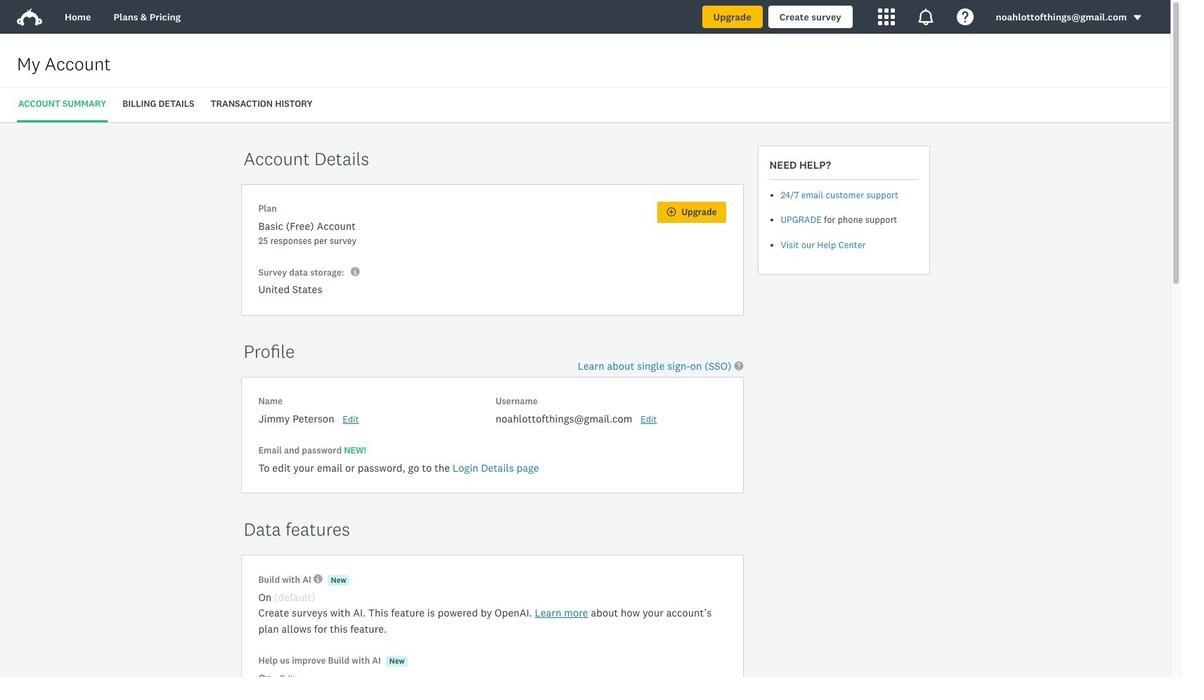 Task type: describe. For each thing, give the bounding box(es) containing it.
2 products icon image from the left
[[917, 8, 934, 25]]

1 products icon image from the left
[[878, 8, 895, 25]]

dropdown arrow image
[[1133, 13, 1143, 23]]



Task type: vqa. For each thing, say whether or not it's contained in the screenshot.
first Lock icon from the left
no



Task type: locate. For each thing, give the bounding box(es) containing it.
products icon image
[[878, 8, 895, 25], [917, 8, 934, 25]]

1 horizontal spatial products icon image
[[917, 8, 934, 25]]

surveymonkey logo image
[[17, 8, 42, 26]]

help icon image
[[957, 8, 973, 25]]

0 horizontal spatial products icon image
[[878, 8, 895, 25]]



